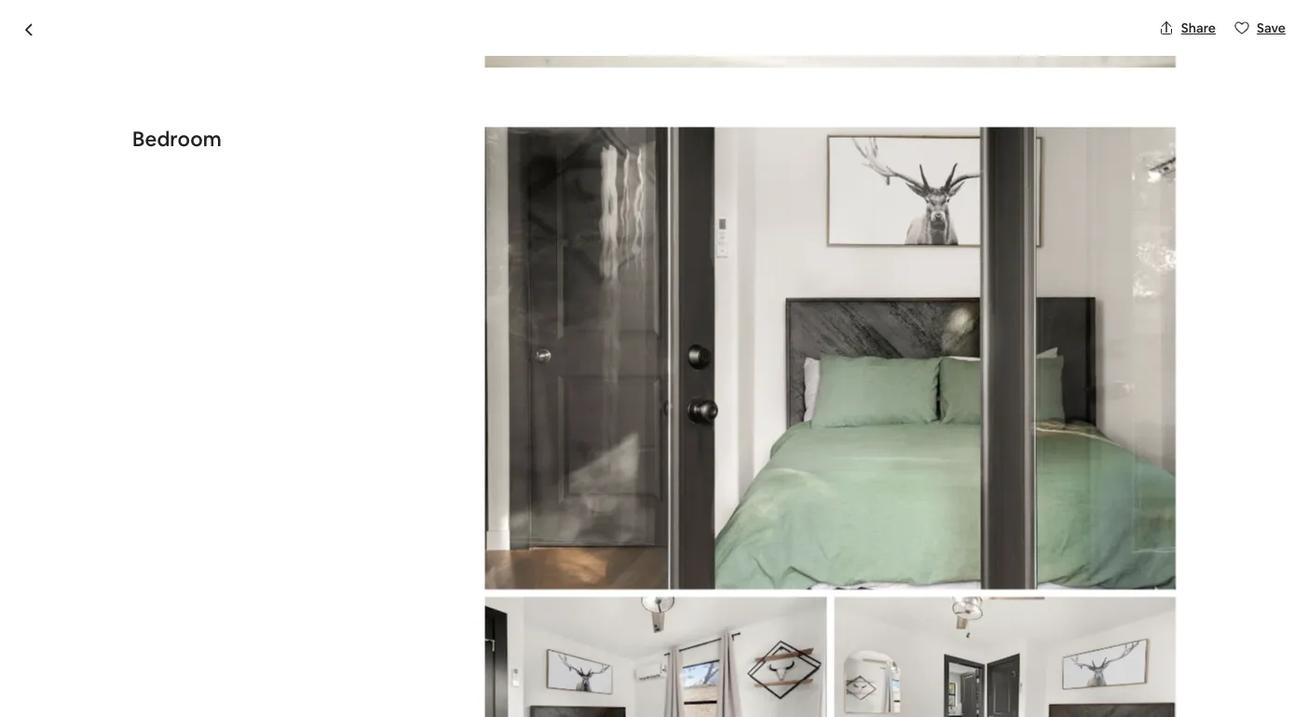 Task type: vqa. For each thing, say whether or not it's contained in the screenshot.
reviews to the bottom
yes



Task type: describe. For each thing, give the bounding box(es) containing it.
bedroom
[[132, 126, 222, 152]]

show all photos button
[[1005, 494, 1154, 526]]

0 horizontal spatial share button
[[1042, 129, 1114, 160]]

photo tour dialog
[[0, 0, 1308, 718]]

0 vertical spatial 4.96
[[149, 135, 176, 152]]

couple's lake house getaway! image 5 image
[[923, 370, 1176, 548]]

states
[[535, 135, 574, 152]]

0 vertical spatial 25
[[185, 135, 200, 152]]

share inside photo tour dialog
[[1181, 20, 1216, 36]]

0 vertical spatial 4.96 · 25 reviews
[[149, 135, 250, 152]]

canyon lake, texas, united states button
[[365, 132, 574, 155]]

lake,
[[415, 135, 447, 152]]

$192 $175 night
[[851, 601, 984, 628]]

1 horizontal spatial 25
[[1089, 609, 1103, 625]]

1 vertical spatial ·
[[1082, 609, 1085, 625]]

couple's lake house getaway! image 4 image
[[923, 177, 1176, 362]]

25 reviews button
[[185, 134, 250, 153]]

0 vertical spatial reviews
[[203, 135, 250, 152]]

save button for "share" button to the top
[[1227, 12, 1293, 44]]

night
[[949, 607, 984, 626]]

12/29/2023
[[1013, 673, 1081, 690]]

0 vertical spatial share button
[[1152, 12, 1224, 44]]

save for save button in the photo tour dialog
[[1257, 20, 1286, 36]]

$175
[[901, 601, 944, 628]]

all
[[1079, 501, 1093, 518]]

show
[[1043, 501, 1076, 518]]



Task type: locate. For each thing, give the bounding box(es) containing it.
couple's lake house getaway! image 1 image
[[132, 177, 654, 548]]

1 horizontal spatial share
[[1181, 20, 1216, 36]]

reviews
[[203, 135, 250, 152], [1106, 609, 1152, 625]]

0 horizontal spatial save
[[1147, 136, 1176, 153]]

1 vertical spatial save button
[[1117, 129, 1183, 160]]

0 horizontal spatial reviews
[[203, 135, 250, 152]]

canyon
[[365, 135, 412, 152]]

0 horizontal spatial 4.96 · 25 reviews
[[149, 135, 250, 152]]

bedroom image 2 image
[[485, 597, 827, 718], [485, 597, 827, 718]]

1 horizontal spatial save
[[1257, 20, 1286, 36]]

save button for leftmost "share" button
[[1117, 129, 1183, 160]]

0 vertical spatial save button
[[1227, 12, 1293, 44]]

0 horizontal spatial 25
[[185, 135, 200, 152]]

1 vertical spatial 25
[[1089, 609, 1103, 625]]

1 horizontal spatial share button
[[1152, 12, 1224, 44]]

full kitchen image 4 image
[[485, 0, 1176, 67], [485, 0, 1176, 67]]

texas,
[[450, 135, 488, 152]]

1 vertical spatial reviews
[[1106, 609, 1152, 625]]

1 vertical spatial share
[[1071, 136, 1106, 153]]

0 vertical spatial share
[[1181, 20, 1216, 36]]

12/28/2023
[[863, 673, 931, 690]]

·
[[178, 135, 182, 152], [1082, 609, 1085, 625]]

bedroom image 1 image
[[485, 127, 1176, 590], [485, 127, 1176, 590]]

0 horizontal spatial 4.96
[[149, 135, 176, 152]]

4.96 · 25 reviews
[[149, 135, 250, 152], [1053, 609, 1152, 625]]

show all photos
[[1043, 501, 1139, 518]]

1 vertical spatial 4.96
[[1053, 609, 1079, 625]]

1 vertical spatial save
[[1147, 136, 1176, 153]]

Start your search search field
[[514, 15, 794, 60]]

1 horizontal spatial save button
[[1227, 12, 1293, 44]]

photos
[[1095, 501, 1139, 518]]

couple's lake house getaway! image 3 image
[[662, 370, 915, 548]]

share
[[1181, 20, 1216, 36], [1071, 136, 1106, 153]]

save inside photo tour dialog
[[1257, 20, 1286, 36]]

save button inside photo tour dialog
[[1227, 12, 1293, 44]]

0 horizontal spatial save button
[[1117, 129, 1183, 160]]

profile element
[[816, 0, 1176, 75]]

save button
[[1227, 12, 1293, 44], [1117, 129, 1183, 160]]

0 vertical spatial save
[[1257, 20, 1286, 36]]

couple's lake house getaway! image 2 image
[[662, 177, 915, 362]]

$192
[[851, 601, 896, 628]]

united
[[491, 135, 532, 152]]

1 horizontal spatial 4.96 · 25 reviews
[[1053, 609, 1152, 625]]

bedroom image 3 image
[[834, 597, 1176, 718], [834, 597, 1176, 718]]

1 vertical spatial 4.96 · 25 reviews
[[1053, 609, 1152, 625]]

4.96 up 12/29/2023
[[1053, 609, 1079, 625]]

0 horizontal spatial share
[[1071, 136, 1106, 153]]

0 vertical spatial ·
[[178, 135, 182, 152]]

25
[[185, 135, 200, 152], [1089, 609, 1103, 625]]

1 horizontal spatial 4.96
[[1053, 609, 1079, 625]]

1 horizontal spatial reviews
[[1106, 609, 1152, 625]]

save for save button associated with leftmost "share" button
[[1147, 136, 1176, 153]]

canyon lake, texas, united states
[[365, 135, 574, 152]]

save
[[1257, 20, 1286, 36], [1147, 136, 1176, 153]]

4.96
[[149, 135, 176, 152], [1053, 609, 1079, 625]]

1 horizontal spatial ·
[[1082, 609, 1085, 625]]

0 horizontal spatial ·
[[178, 135, 182, 152]]

dominic is a superhost. learn more about dominic. image
[[689, 578, 741, 630], [689, 578, 741, 630]]

share button
[[1152, 12, 1224, 44], [1042, 129, 1114, 160]]

1 vertical spatial share button
[[1042, 129, 1114, 160]]

4.96 left 25 reviews button
[[149, 135, 176, 152]]



